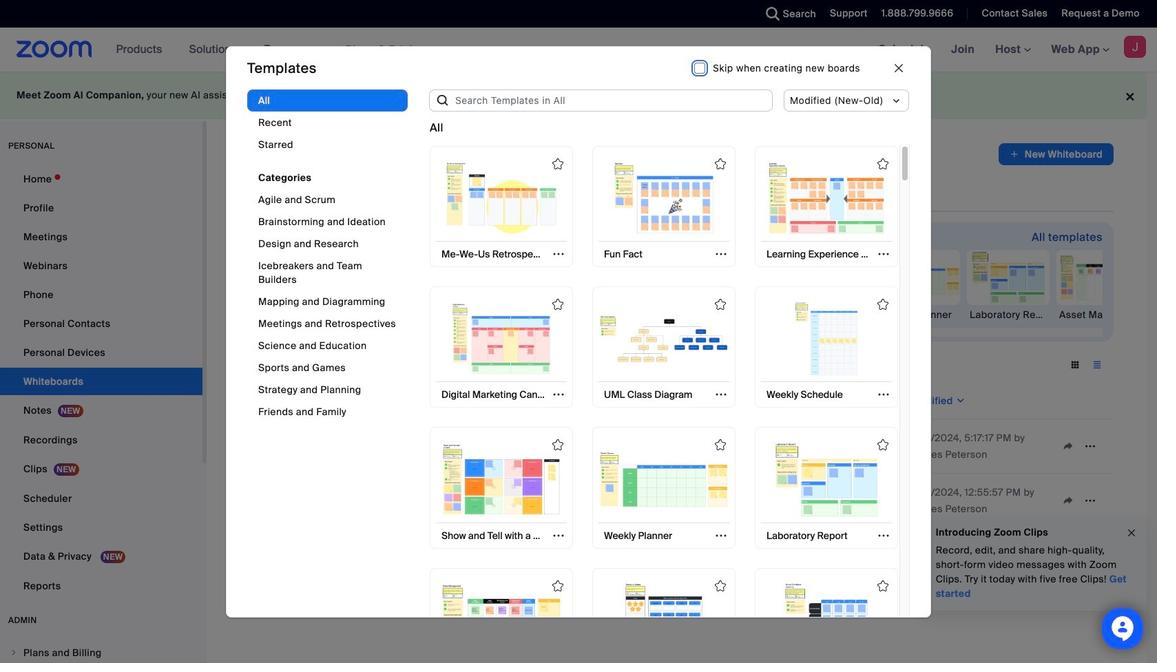 Task type: describe. For each thing, give the bounding box(es) containing it.
card for template uml class diagram element
[[592, 287, 736, 408]]

list mode, selected image
[[1086, 359, 1108, 371]]

card for template sentence maker element
[[592, 568, 736, 663]]

add to starred image for thumbnail for weekly planner at the bottom right
[[715, 440, 726, 451]]

add to starred image inside card for template sentence maker element
[[715, 580, 726, 591]]

thumbnail for digital marketing canvas image
[[438, 301, 565, 376]]

card for template learning experience canvas element
[[755, 146, 898, 267]]

thumbnail for learning experience canvas image
[[763, 161, 890, 236]]

add to starred image for 'thumbnail for digital marketing canvas'
[[552, 299, 563, 310]]

add to starred image for thumbnail for show and tell with a twist
[[552, 440, 563, 451]]

Search text field
[[245, 354, 362, 376]]

thumbnail for laboratory report image
[[763, 442, 890, 517]]

zoom logo image
[[17, 41, 92, 58]]

grid mode, not selected image
[[1064, 359, 1086, 371]]

1 vertical spatial close image
[[1126, 525, 1137, 541]]

fun fact element
[[340, 308, 423, 322]]

meetings navigation
[[868, 28, 1157, 72]]

add to starred image for thumbnail for learning experience canvas
[[878, 158, 889, 169]]

show and tell with a twist element
[[788, 308, 871, 322]]

add to starred image for thumbnail for me-we-us retrospective on the left of page
[[552, 158, 563, 169]]

thumbnail for me-we-us retrospective image
[[438, 161, 565, 236]]

categories element
[[247, 89, 408, 436]]

card for template digital marketing canvas element
[[430, 287, 573, 408]]

weekly planner element
[[878, 308, 960, 322]]

card for template laboratory report element
[[755, 427, 898, 549]]

card for template social emotional learning element
[[755, 568, 898, 663]]

product information navigation
[[106, 28, 437, 72]]

thumbnail for asset management image
[[438, 583, 565, 658]]



Task type: vqa. For each thing, say whether or not it's contained in the screenshot.
Next icon
no



Task type: locate. For each thing, give the bounding box(es) containing it.
1 add to starred image from the top
[[715, 158, 726, 169]]

add to starred image for thumbnail for weekly schedule
[[878, 299, 889, 310]]

weekly schedule element
[[698, 308, 781, 322]]

thumbnail for uml class diagram image
[[600, 301, 728, 376]]

add to starred image
[[715, 158, 726, 169], [715, 580, 726, 591]]

card for template weekly schedule element
[[755, 287, 898, 408]]

add to starred image inside card for template show and tell with a twist element
[[552, 440, 563, 451]]

me-we-us retrospective element
[[251, 308, 333, 322]]

thumbnail for sentence maker image
[[600, 583, 728, 658]]

tabs of all whiteboard page tab list
[[240, 176, 842, 212]]

0 vertical spatial add to starred image
[[715, 158, 726, 169]]

thumbnail for show and tell with a twist image
[[438, 442, 565, 517]]

add to starred image inside card for template social emotional learning element
[[878, 580, 889, 591]]

application
[[999, 143, 1114, 165], [240, 383, 1124, 539], [553, 436, 639, 457], [553, 490, 639, 511]]

0 vertical spatial close image
[[895, 64, 903, 72]]

add to starred image inside card for template asset management element
[[552, 580, 563, 591]]

card for template weekly planner element
[[592, 427, 736, 549]]

add to starred image inside 'card for template digital marketing canvas' element
[[552, 299, 563, 310]]

add to starred image for thumbnail for uml class diagram at right
[[715, 299, 726, 310]]

digital marketing canvas element
[[519, 308, 602, 322]]

add to starred image
[[552, 158, 563, 169], [878, 158, 889, 169], [552, 299, 563, 310], [715, 299, 726, 310], [878, 299, 889, 310], [552, 440, 563, 451], [715, 440, 726, 451], [878, 440, 889, 451], [552, 580, 563, 591], [878, 580, 889, 591]]

banner
[[0, 28, 1157, 72]]

2 add to starred image from the top
[[715, 580, 726, 591]]

add to starred image inside card for template me-we-us retrospective element
[[552, 158, 563, 169]]

add to starred image inside 'card for template weekly planner' element
[[715, 440, 726, 451]]

card for template show and tell with a twist element
[[430, 427, 573, 549]]

thumbnail for fun fact image
[[600, 161, 728, 236]]

0 horizontal spatial close image
[[895, 64, 903, 72]]

personal menu menu
[[0, 165, 203, 601]]

add to starred image inside card for template learning experience canvas element
[[878, 158, 889, 169]]

add to starred image inside card for template fun fact element
[[715, 158, 726, 169]]

add to starred image for thumbnail for laboratory report at the right bottom
[[878, 440, 889, 451]]

add to starred image inside card for template weekly schedule element
[[878, 299, 889, 310]]

uml class diagram element
[[609, 308, 692, 322]]

add to starred image inside card for template laboratory report element
[[878, 440, 889, 451]]

Search Templates in All text field
[[450, 89, 773, 111]]

card for template asset management element
[[430, 568, 573, 663]]

laboratory report element
[[967, 308, 1050, 322]]

thumbnail for weekly schedule image
[[763, 301, 890, 376]]

1 vertical spatial add to starred image
[[715, 580, 726, 591]]

close image
[[895, 64, 903, 72], [1126, 525, 1137, 541]]

status
[[430, 120, 443, 136]]

thumbnail for weekly planner image
[[600, 442, 728, 517]]

card for template fun fact element
[[592, 146, 736, 267]]

footer
[[0, 72, 1147, 119]]

thumbnail for social emotional learning image
[[763, 583, 890, 658]]

add to starred image inside card for template uml class diagram element
[[715, 299, 726, 310]]

cell
[[265, 428, 331, 465], [242, 442, 253, 453], [775, 444, 906, 449], [265, 482, 331, 519], [242, 496, 253, 507], [775, 498, 906, 504]]

asset management element
[[1057, 308, 1139, 322]]

card for template me-we-us retrospective element
[[430, 146, 573, 267]]

1 horizontal spatial close image
[[1126, 525, 1137, 541]]

learning experience canvas element
[[430, 308, 513, 322]]



